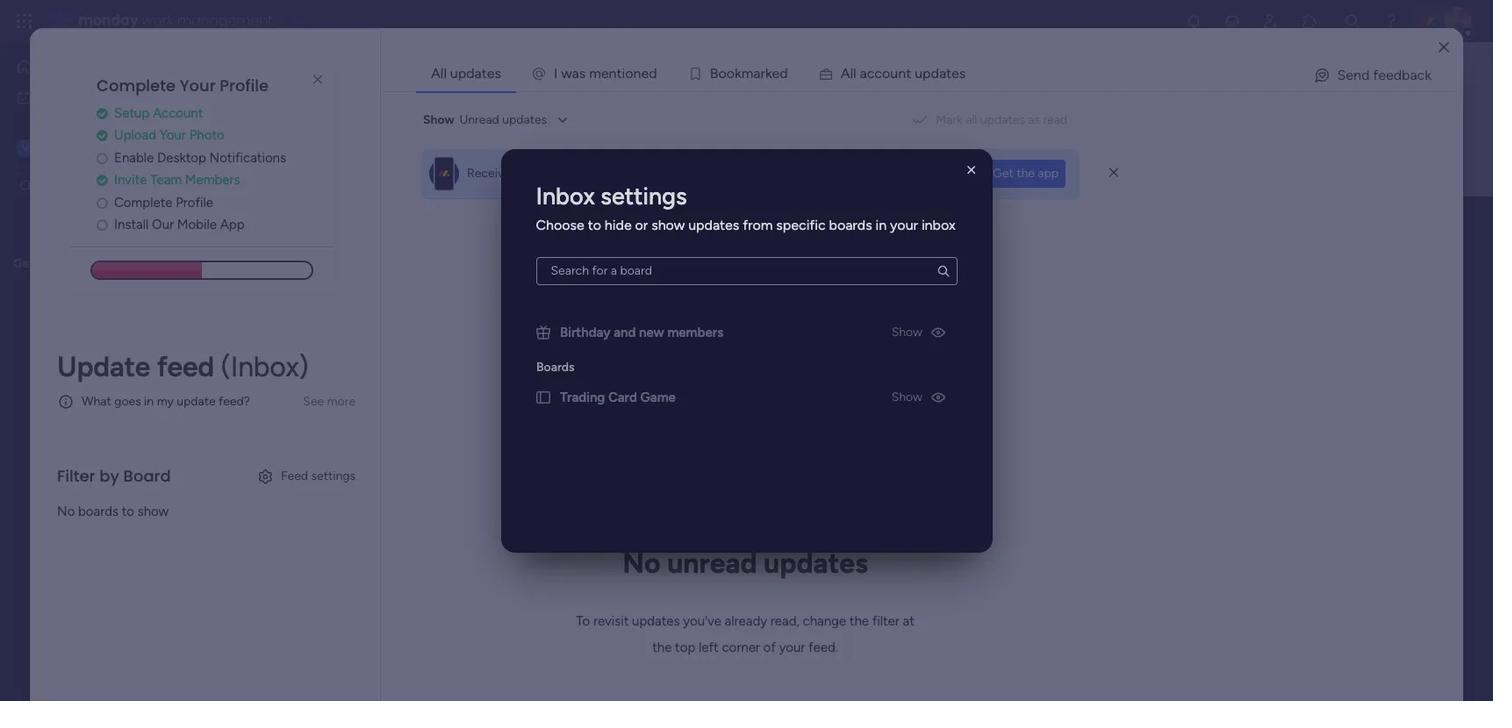 Task type: describe. For each thing, give the bounding box(es) containing it.
dialog containing update feed
[[30, 28, 1464, 702]]

tab list inside dialog
[[416, 56, 1457, 91]]

receive
[[467, 166, 511, 181]]

enable
[[114, 150, 154, 166]]

photo
[[189, 128, 225, 143]]

revisit
[[594, 613, 629, 629]]

send feedback button
[[1306, 61, 1440, 90]]

notifications image
[[1186, 12, 1203, 30]]

upload your photo link
[[97, 126, 334, 146]]

see for see plans
[[307, 13, 328, 28]]

1 n from the left
[[609, 65, 617, 82]]

i
[[554, 65, 558, 82]]

boards inside dialog
[[78, 504, 119, 520]]

account
[[153, 105, 203, 121]]

trading card game
[[560, 389, 676, 405]]

setup account
[[114, 105, 203, 121]]

you've
[[684, 613, 722, 629]]

a
[[841, 65, 851, 82]]

complete profile
[[114, 195, 213, 211]]

home button
[[11, 53, 189, 81]]

directly
[[613, 166, 655, 181]]

boards right recent
[[379, 308, 423, 325]]

your for photo
[[160, 128, 186, 143]]

specific
[[777, 217, 826, 233]]

d for i w a s m e n t i o n e d
[[649, 65, 658, 82]]

all updates
[[431, 65, 501, 82]]

update
[[177, 395, 216, 410]]

1 horizontal spatial members
[[444, 308, 502, 325]]

lottie animation element
[[605, 252, 886, 533]]

or inside the this workspace is empty. get started by adding boards, docs, forms or dashboards.
[[89, 276, 100, 291]]

of
[[764, 640, 776, 656]]

enable desktop notifications link
[[97, 148, 334, 168]]

get the app button
[[986, 159, 1066, 188]]

apps image
[[1302, 12, 1319, 30]]

card
[[608, 389, 637, 405]]

p
[[923, 65, 931, 82]]

notifications
[[541, 166, 610, 181]]

1 c from the left
[[867, 65, 875, 82]]

feed?
[[219, 395, 250, 410]]

2 vertical spatial game
[[640, 389, 676, 405]]

forms
[[54, 276, 86, 291]]

inbox settings choose to hide or show updates from specific boards in your inbox
[[536, 181, 956, 233]]

birthday
[[560, 324, 611, 340]]

show for trading card game
[[892, 390, 923, 404]]

1 vertical spatial game
[[585, 203, 671, 242]]

feed settings button
[[249, 463, 363, 491]]

start from scratch
[[62, 354, 162, 369]]

workspace up "trading"
[[511, 357, 587, 377]]

check circle image for setup
[[97, 107, 108, 120]]

0 vertical spatial to
[[658, 166, 670, 181]]

goes
[[114, 395, 141, 410]]

you have 0 boards in this workspace
[[330, 357, 587, 377]]

get inside the this workspace is empty. get started by adding boards, docs, forms or dashboards.
[[13, 256, 34, 271]]

4 a from the left
[[940, 65, 947, 82]]

3 t from the left
[[947, 65, 952, 82]]

see plans
[[307, 13, 360, 28]]

see more
[[303, 394, 356, 409]]

add
[[344, 402, 370, 419]]

workspace image
[[17, 138, 34, 158]]

feed.
[[809, 640, 839, 656]]

search image
[[937, 264, 951, 278]]

your inside inbox settings choose to hide or show updates from specific boards in your inbox
[[891, 217, 919, 233]]

2 o from the left
[[719, 65, 727, 82]]

notifications
[[210, 150, 286, 166]]

workspace left description at top
[[462, 246, 522, 261]]

show button for trading card game
[[885, 383, 954, 411]]

unread
[[668, 547, 758, 580]]

started
[[37, 256, 77, 271]]

trading
[[560, 389, 605, 405]]

b
[[710, 65, 719, 82]]

at
[[903, 613, 915, 629]]

monday
[[78, 11, 138, 31]]

hide
[[605, 217, 632, 233]]

start from scratch button
[[55, 348, 169, 376]]

install
[[114, 217, 149, 233]]

management
[[177, 11, 273, 31]]

already
[[725, 613, 768, 629]]

desktop
[[157, 150, 206, 166]]

my work
[[39, 89, 85, 104]]

birthday and new members
[[560, 324, 723, 340]]

inbox
[[536, 181, 595, 210]]

send feedback
[[1338, 67, 1433, 83]]

a l l a c c o u n t u p d a t e s
[[841, 65, 966, 82]]

enable desktop notifications
[[114, 150, 286, 166]]

no boards to show
[[57, 504, 169, 520]]

left
[[699, 640, 719, 656]]

docs,
[[181, 256, 211, 271]]

monday work management
[[78, 11, 273, 31]]

i
[[622, 65, 626, 82]]

boards inside inbox settings choose to hide or show updates from specific boards in your inbox
[[830, 217, 873, 233]]

recent boards
[[331, 308, 423, 325]]

in inside inbox settings choose to hide or show updates from specific boards in your inbox
[[876, 217, 887, 233]]

description
[[525, 246, 587, 261]]

no for no unread updates
[[623, 547, 661, 580]]

settings for feed
[[311, 469, 356, 484]]

1 horizontal spatial pet
[[535, 203, 578, 242]]

this
[[43, 237, 66, 252]]

install our mobile app link
[[97, 215, 334, 235]]

1 e from the left
[[601, 65, 609, 82]]

circle o image for install
[[97, 219, 108, 232]]

w
[[561, 65, 572, 82]]

workspace inside the this workspace is empty. get started by adding boards, docs, forms or dashboards.
[[69, 237, 128, 252]]

complete for complete profile
[[114, 195, 173, 211]]

2 s from the left
[[960, 65, 966, 82]]

from for add from templates
[[374, 402, 404, 419]]

invite team members
[[114, 172, 240, 188]]

0 horizontal spatial members
[[185, 172, 240, 188]]

Search for a board search field
[[536, 257, 958, 285]]

update
[[57, 350, 150, 384]]

Virtual Pet Game field
[[434, 203, 1250, 242]]

pet inside workspace selection element
[[87, 139, 108, 156]]

plans
[[331, 13, 360, 28]]

no for no boards to show
[[57, 504, 75, 520]]

upload
[[114, 128, 156, 143]]

add from templates button
[[330, 393, 484, 428]]

what goes in my update feed?
[[82, 395, 250, 410]]

your right receive
[[514, 166, 538, 181]]

(inbox)
[[221, 350, 309, 384]]

updates inside to revisit updates you've already read, change the filter at the top left corner of your feed.
[[632, 613, 680, 629]]

1 l from the left
[[851, 65, 854, 82]]

0
[[398, 357, 408, 377]]

updates inside inbox settings choose to hide or show updates from specific boards in your inbox
[[689, 217, 740, 233]]

your inside to revisit updates you've already read, change the filter at the top left corner of your feed.
[[780, 640, 806, 656]]

2 e from the left
[[642, 65, 649, 82]]

show for birthday and new members
[[892, 325, 923, 339]]

invite team members link
[[97, 171, 334, 190]]

v
[[21, 140, 30, 155]]

add from templates
[[344, 402, 470, 419]]

0 horizontal spatial profile
[[176, 195, 213, 211]]

invite
[[114, 172, 147, 188]]

2 k from the left
[[766, 65, 772, 82]]

show button for birthday and new members
[[885, 318, 954, 346]]

feed
[[157, 350, 214, 384]]

to revisit updates you've already read, change the filter at the top left corner of your feed.
[[576, 613, 915, 656]]

game inside workspace selection element
[[111, 139, 149, 156]]

select product image
[[16, 12, 33, 30]]

board
[[123, 465, 171, 487]]

inbox image
[[1224, 12, 1242, 30]]

circle o image for enable
[[97, 152, 108, 165]]

install our mobile app
[[114, 217, 245, 233]]

permissions
[[523, 308, 598, 325]]

virtual inside workspace selection element
[[40, 139, 83, 156]]



Task type: locate. For each thing, give the bounding box(es) containing it.
1 vertical spatial show
[[138, 504, 169, 520]]

1 vertical spatial profile
[[176, 195, 213, 211]]

2 horizontal spatial to
[[658, 166, 670, 181]]

2 check circle image from the top
[[97, 174, 108, 187]]

3 e from the left
[[772, 65, 780, 82]]

1 vertical spatial circle o image
[[97, 219, 108, 232]]

filter by board
[[57, 465, 171, 487]]

work right my
[[59, 89, 85, 104]]

and
[[614, 324, 636, 340]]

3 n from the left
[[899, 65, 907, 82]]

circle o image inside install our mobile app link
[[97, 219, 108, 232]]

None search field
[[536, 257, 958, 285]]

receive your notifications directly to your phone
[[467, 166, 735, 181]]

work
[[142, 11, 174, 31], [59, 89, 85, 104]]

or right forms
[[89, 276, 100, 291]]

2 vertical spatial the
[[653, 640, 672, 656]]

or right hide
[[636, 217, 648, 233]]

your down account in the left top of the page
[[160, 128, 186, 143]]

2 t from the left
[[907, 65, 912, 82]]

1 check circle image from the top
[[97, 107, 108, 120]]

the
[[1017, 166, 1035, 180], [850, 613, 870, 629], [653, 640, 672, 656]]

2 n from the left
[[634, 65, 642, 82]]

is
[[131, 237, 140, 252]]

0 horizontal spatial by
[[80, 256, 93, 271]]

game down directly
[[585, 203, 671, 242]]

u right a
[[915, 65, 923, 82]]

1 horizontal spatial show
[[652, 217, 685, 233]]

new
[[639, 324, 664, 340]]

m for e
[[590, 65, 601, 82]]

see plans button
[[283, 8, 368, 34]]

1 show from the top
[[892, 325, 923, 339]]

complete up install
[[114, 195, 173, 211]]

in
[[876, 217, 887, 233], [464, 357, 477, 377], [144, 395, 154, 410]]

pet up description at top
[[535, 203, 578, 242]]

0 horizontal spatial from
[[92, 354, 118, 369]]

or inside inbox settings choose to hide or show updates from specific boards in your inbox
[[636, 217, 648, 233]]

0 vertical spatial get
[[993, 166, 1014, 180]]

get
[[993, 166, 1014, 180], [13, 256, 34, 271]]

2 a from the left
[[754, 65, 761, 82]]

virtual pet game inside workspace selection element
[[40, 139, 149, 156]]

1 horizontal spatial virtual
[[438, 203, 528, 242]]

from inside add from templates button
[[374, 402, 404, 419]]

2 vertical spatial in
[[144, 395, 154, 410]]

i w a s m e n t i o n e d
[[554, 65, 658, 82]]

team
[[150, 172, 182, 188]]

0 horizontal spatial get
[[13, 256, 34, 271]]

get left app at the right of the page
[[993, 166, 1014, 180]]

0 horizontal spatial work
[[59, 89, 85, 104]]

game right check circle image in the top left of the page
[[111, 139, 149, 156]]

show
[[892, 325, 923, 339], [892, 390, 923, 404]]

by right filter
[[99, 465, 119, 487]]

in left inbox
[[876, 217, 887, 233]]

1 horizontal spatial get
[[993, 166, 1014, 180]]

the left top
[[653, 640, 672, 656]]

app
[[220, 217, 245, 233]]

1 vertical spatial see
[[303, 394, 324, 409]]

by up forms
[[80, 256, 93, 271]]

e right p
[[952, 65, 960, 82]]

0 horizontal spatial in
[[144, 395, 154, 410]]

boards right specific on the right top of page
[[830, 217, 873, 233]]

adding
[[96, 256, 134, 271]]

m for a
[[742, 65, 754, 82]]

m left r
[[742, 65, 754, 82]]

Search in workspace field
[[37, 176, 147, 196]]

phone
[[700, 166, 735, 181]]

settings right 'feed' on the bottom left of the page
[[311, 469, 356, 484]]

1 vertical spatial dapulse x slim image
[[1110, 165, 1119, 180]]

check circle image inside invite team members link
[[97, 174, 108, 187]]

1 horizontal spatial no
[[623, 547, 661, 580]]

settings down directly
[[601, 181, 687, 210]]

check circle image inside the 'setup account' link
[[97, 107, 108, 120]]

profile up mobile
[[176, 195, 213, 211]]

0 vertical spatial by
[[80, 256, 93, 271]]

2 show from the top
[[892, 390, 923, 404]]

0 horizontal spatial virtual
[[40, 139, 83, 156]]

check circle image up circle o icon
[[97, 174, 108, 187]]

0 vertical spatial settings
[[601, 181, 687, 210]]

boards
[[536, 360, 574, 375]]

virtual pet game up description at top
[[438, 203, 671, 242]]

circle o image down check circle image in the top left of the page
[[97, 152, 108, 165]]

1 horizontal spatial by
[[99, 465, 119, 487]]

1 vertical spatial by
[[99, 465, 119, 487]]

1 vertical spatial to
[[588, 217, 602, 233]]

1 horizontal spatial d
[[780, 65, 788, 82]]

what
[[82, 395, 111, 410]]

l right a
[[854, 65, 857, 82]]

home
[[40, 59, 74, 74]]

see left "more"
[[303, 394, 324, 409]]

1 o from the left
[[626, 65, 634, 82]]

0 vertical spatial profile
[[220, 75, 269, 97]]

virtual pet game
[[40, 139, 149, 156], [438, 203, 671, 242]]

3 d from the left
[[931, 65, 940, 82]]

your right of
[[780, 640, 806, 656]]

u
[[891, 65, 899, 82], [915, 65, 923, 82]]

recent
[[331, 308, 376, 325]]

0 vertical spatial your
[[180, 75, 216, 97]]

show down board
[[138, 504, 169, 520]]

1 horizontal spatial u
[[915, 65, 923, 82]]

a right b
[[754, 65, 761, 82]]

0 horizontal spatial settings
[[311, 469, 356, 484]]

1 horizontal spatial n
[[634, 65, 642, 82]]

1 horizontal spatial settings
[[601, 181, 687, 210]]

to inside inbox settings choose to hide or show updates from specific boards in your inbox
[[588, 217, 602, 233]]

a right p
[[940, 65, 947, 82]]

pet
[[87, 139, 108, 156], [535, 203, 578, 242]]

work for monday
[[142, 11, 174, 31]]

check circle image for invite
[[97, 174, 108, 187]]

1 horizontal spatial virtual pet game
[[438, 203, 671, 242]]

t left p
[[907, 65, 912, 82]]

the left filter
[[850, 613, 870, 629]]

2 c from the left
[[875, 65, 883, 82]]

0 vertical spatial in
[[876, 217, 887, 233]]

members down enable desktop notifications link
[[185, 172, 240, 188]]

1 vertical spatial show
[[892, 390, 923, 404]]

2 horizontal spatial the
[[1017, 166, 1035, 180]]

1 vertical spatial members
[[444, 308, 502, 325]]

1 horizontal spatial t
[[907, 65, 912, 82]]

1 horizontal spatial s
[[960, 65, 966, 82]]

0 vertical spatial or
[[636, 217, 648, 233]]

o right w
[[626, 65, 634, 82]]

0 horizontal spatial m
[[590, 65, 601, 82]]

complete for complete your profile
[[97, 75, 176, 97]]

settings inside button
[[311, 469, 356, 484]]

tab list
[[416, 56, 1457, 91]]

from for start from scratch
[[92, 354, 118, 369]]

see inside button
[[303, 394, 324, 409]]

boards
[[830, 217, 873, 233], [379, 308, 423, 325], [412, 357, 461, 377], [78, 504, 119, 520]]

my
[[39, 89, 56, 104]]

0 vertical spatial show
[[892, 325, 923, 339]]

tab list containing all updates
[[416, 56, 1457, 91]]

0 horizontal spatial to
[[122, 504, 134, 520]]

boards right '0'
[[412, 357, 461, 377]]

1 vertical spatial in
[[464, 357, 477, 377]]

0 vertical spatial circle o image
[[97, 152, 108, 165]]

2 m from the left
[[742, 65, 754, 82]]

workspace description
[[462, 246, 587, 261]]

game right the card
[[640, 389, 676, 405]]

work right monday
[[142, 11, 174, 31]]

0 horizontal spatial no
[[57, 504, 75, 520]]

updates up change at right
[[764, 547, 869, 580]]

0 vertical spatial virtual
[[40, 139, 83, 156]]

1 horizontal spatial profile
[[220, 75, 269, 97]]

0 vertical spatial check circle image
[[97, 107, 108, 120]]

from right add
[[374, 402, 404, 419]]

your
[[180, 75, 216, 97], [160, 128, 186, 143]]

no up revisit
[[623, 547, 661, 580]]

check circle image
[[97, 129, 108, 143]]

this workspace is empty. get started by adding boards, docs, forms or dashboards.
[[13, 237, 211, 291]]

0 vertical spatial dapulse x slim image
[[307, 69, 329, 90]]

m
[[590, 65, 601, 82], [742, 65, 754, 82]]

n right i in the top left of the page
[[634, 65, 642, 82]]

the left app at the right of the page
[[1017, 166, 1035, 180]]

0 horizontal spatial pet
[[87, 139, 108, 156]]

boards down "filter by board"
[[78, 504, 119, 520]]

from right start
[[92, 354, 118, 369]]

choose
[[536, 217, 585, 233]]

circle o image inside enable desktop notifications link
[[97, 152, 108, 165]]

by inside dialog
[[99, 465, 119, 487]]

2 vertical spatial to
[[122, 504, 134, 520]]

1 vertical spatial pet
[[535, 203, 578, 242]]

virtual pet game up search in workspace field
[[40, 139, 149, 156]]

t right p
[[947, 65, 952, 82]]

t right w
[[617, 65, 622, 82]]

s right w
[[579, 65, 586, 82]]

0 horizontal spatial show
[[138, 504, 169, 520]]

1 vertical spatial settings
[[311, 469, 356, 484]]

your for profile
[[180, 75, 216, 97]]

a
[[572, 65, 579, 82], [754, 65, 761, 82], [860, 65, 867, 82], [940, 65, 947, 82]]

to right directly
[[658, 166, 670, 181]]

o right b
[[727, 65, 735, 82]]

close image
[[1439, 41, 1450, 54]]

your left phone on the top of page
[[673, 166, 697, 181]]

1 vertical spatial complete
[[114, 195, 173, 211]]

settings for inbox
[[601, 181, 687, 210]]

2 horizontal spatial t
[[947, 65, 952, 82]]

update feed (inbox)
[[57, 350, 309, 384]]

1 u from the left
[[891, 65, 899, 82]]

from inside inbox settings choose to hide or show updates from specific boards in your inbox
[[743, 217, 773, 233]]

3 o from the left
[[727, 65, 735, 82]]

work inside button
[[59, 89, 85, 104]]

0 vertical spatial the
[[1017, 166, 1035, 180]]

complete profile link
[[97, 193, 334, 213]]

see left plans
[[307, 13, 328, 28]]

dialog
[[30, 28, 1464, 702]]

1 horizontal spatial work
[[142, 11, 174, 31]]

feed
[[281, 469, 308, 484]]

n left p
[[899, 65, 907, 82]]

mobile
[[177, 217, 217, 233]]

setup
[[114, 105, 150, 121]]

in inside dialog
[[144, 395, 154, 410]]

dapulse x slim image
[[307, 69, 329, 90], [1110, 165, 1119, 180]]

your left inbox
[[891, 217, 919, 233]]

l left p
[[851, 65, 854, 82]]

0 vertical spatial virtual pet game
[[40, 139, 149, 156]]

circle o image
[[97, 197, 108, 210]]

to down "filter by board"
[[122, 504, 134, 520]]

workspace selection element
[[17, 137, 152, 159]]

get inside "button"
[[993, 166, 1014, 180]]

0 vertical spatial pet
[[87, 139, 108, 156]]

1 vertical spatial your
[[160, 128, 186, 143]]

0 vertical spatial members
[[185, 172, 240, 188]]

3 a from the left
[[860, 65, 867, 82]]

4 o from the left
[[883, 65, 891, 82]]

a right i
[[572, 65, 579, 82]]

show inside dialog
[[138, 504, 169, 520]]

show button
[[885, 318, 954, 346], [885, 383, 954, 411]]

o left p
[[883, 65, 891, 82]]

e right r
[[772, 65, 780, 82]]

2 horizontal spatial n
[[899, 65, 907, 82]]

2 show button from the top
[[885, 383, 954, 411]]

4 e from the left
[[952, 65, 960, 82]]

o left r
[[719, 65, 727, 82]]

my
[[157, 395, 174, 410]]

from left specific on the right top of page
[[743, 217, 773, 233]]

my work button
[[11, 83, 189, 111]]

0 horizontal spatial s
[[579, 65, 586, 82]]

read,
[[771, 613, 800, 629]]

l
[[851, 65, 854, 82], [854, 65, 857, 82]]

members
[[667, 324, 723, 340]]

1 d from the left
[[649, 65, 658, 82]]

1 vertical spatial get
[[13, 256, 34, 271]]

d for a l l a c c o u n t u p d a t e s
[[931, 65, 940, 82]]

d
[[649, 65, 658, 82], [780, 65, 788, 82], [931, 65, 940, 82]]

0 horizontal spatial dapulse x slim image
[[307, 69, 329, 90]]

0 vertical spatial show
[[652, 217, 685, 233]]

0 horizontal spatial u
[[891, 65, 899, 82]]

0 vertical spatial no
[[57, 504, 75, 520]]

the inside "button"
[[1017, 166, 1035, 180]]

in left this
[[464, 357, 477, 377]]

dapulse x slim image down the see plans button
[[307, 69, 329, 90]]

1 horizontal spatial from
[[374, 402, 404, 419]]

check circle image
[[97, 107, 108, 120], [97, 174, 108, 187]]

n left i in the top left of the page
[[609, 65, 617, 82]]

search everything image
[[1345, 12, 1362, 30]]

members up you have 0 boards in this workspace
[[444, 308, 502, 325]]

2 vertical spatial from
[[374, 402, 404, 419]]

1 k from the left
[[735, 65, 742, 82]]

k
[[735, 65, 742, 82], [766, 65, 772, 82]]

virtual down receive
[[438, 203, 528, 242]]

top
[[676, 640, 696, 656]]

check circle image up check circle image in the top left of the page
[[97, 107, 108, 120]]

1 vertical spatial the
[[850, 613, 870, 629]]

1 vertical spatial virtual
[[438, 203, 528, 242]]

more
[[327, 394, 356, 409]]

e right i in the top left of the page
[[642, 65, 649, 82]]

u left p
[[891, 65, 899, 82]]

1 horizontal spatial dapulse x slim image
[[1110, 165, 1119, 180]]

2 l from the left
[[854, 65, 857, 82]]

our
[[152, 217, 174, 233]]

get the app
[[993, 166, 1059, 180]]

1 vertical spatial check circle image
[[97, 174, 108, 187]]

virtual right v
[[40, 139, 83, 156]]

1 m from the left
[[590, 65, 601, 82]]

see inside button
[[307, 13, 328, 28]]

1 vertical spatial show button
[[885, 383, 954, 411]]

1 vertical spatial work
[[59, 89, 85, 104]]

2 horizontal spatial in
[[876, 217, 887, 233]]

circle o image down circle o icon
[[97, 219, 108, 232]]

1 s from the left
[[579, 65, 586, 82]]

see for see more
[[303, 394, 324, 409]]

1 circle o image from the top
[[97, 152, 108, 165]]

0 vertical spatial work
[[142, 11, 174, 31]]

feed settings
[[281, 469, 356, 484]]

1 horizontal spatial or
[[636, 217, 648, 233]]

m left i in the top left of the page
[[590, 65, 601, 82]]

2 horizontal spatial from
[[743, 217, 773, 233]]

2 circle o image from the top
[[97, 219, 108, 232]]

updates up top
[[632, 613, 680, 629]]

this
[[481, 357, 507, 377]]

you
[[330, 357, 357, 377]]

settings
[[601, 181, 687, 210], [311, 469, 356, 484]]

0 vertical spatial game
[[111, 139, 149, 156]]

e left i in the top left of the page
[[601, 65, 609, 82]]

show inside inbox settings choose to hide or show updates from specific boards in your inbox
[[652, 217, 685, 233]]

1 vertical spatial virtual pet game
[[438, 203, 671, 242]]

pet left enable
[[87, 139, 108, 156]]

show right hide
[[652, 217, 685, 233]]

no unread updates
[[623, 547, 869, 580]]

r
[[761, 65, 766, 82]]

circle o image
[[97, 152, 108, 165], [97, 219, 108, 232]]

get left "started"
[[13, 256, 34, 271]]

setup account link
[[97, 103, 334, 123]]

c
[[867, 65, 875, 82], [875, 65, 883, 82]]

0 horizontal spatial or
[[89, 276, 100, 291]]

0 vertical spatial show button
[[885, 318, 954, 346]]

1 show button from the top
[[885, 318, 954, 346]]

0 vertical spatial see
[[307, 13, 328, 28]]

o
[[626, 65, 634, 82], [719, 65, 727, 82], [727, 65, 735, 82], [883, 65, 891, 82]]

your
[[514, 166, 538, 181], [673, 166, 697, 181], [891, 217, 919, 233], [780, 640, 806, 656]]

0 vertical spatial complete
[[97, 75, 176, 97]]

all
[[431, 65, 447, 82]]

0 vertical spatial from
[[743, 217, 773, 233]]

1 horizontal spatial the
[[850, 613, 870, 629]]

no down filter
[[57, 504, 75, 520]]

dapulse x slim image right app at the right of the page
[[1110, 165, 1119, 180]]

1 t from the left
[[617, 65, 622, 82]]

s right p
[[960, 65, 966, 82]]

a right a
[[860, 65, 867, 82]]

profile up the 'setup account' link
[[220, 75, 269, 97]]

2 u from the left
[[915, 65, 923, 82]]

from inside the start from scratch button
[[92, 354, 118, 369]]

by inside the this workspace is empty. get started by adding boards, docs, forms or dashboards.
[[80, 256, 93, 271]]

work for my
[[59, 89, 85, 104]]

1 horizontal spatial to
[[588, 217, 602, 233]]

invite members image
[[1263, 12, 1281, 30]]

complete up the setup
[[97, 75, 176, 97]]

0 horizontal spatial d
[[649, 65, 658, 82]]

in left my
[[144, 395, 154, 410]]

send
[[1338, 67, 1371, 83]]

your up the 'setup account' link
[[180, 75, 216, 97]]

workspace up adding
[[69, 237, 128, 252]]

filter
[[57, 465, 95, 487]]

change
[[803, 613, 847, 629]]

2 d from the left
[[780, 65, 788, 82]]

james peterson image
[[1445, 7, 1473, 35]]

2 horizontal spatial d
[[931, 65, 940, 82]]

to left hide
[[588, 217, 602, 233]]

upload your photo
[[114, 128, 225, 143]]

1 a from the left
[[572, 65, 579, 82]]

1 horizontal spatial m
[[742, 65, 754, 82]]

settings inside inbox settings choose to hide or show updates from specific boards in your inbox
[[601, 181, 687, 210]]

updates right all
[[450, 65, 501, 82]]

help image
[[1383, 12, 1401, 30]]

0 horizontal spatial n
[[609, 65, 617, 82]]

updates down phone on the top of page
[[689, 217, 740, 233]]



Task type: vqa. For each thing, say whether or not it's contained in the screenshot.
revisit
yes



